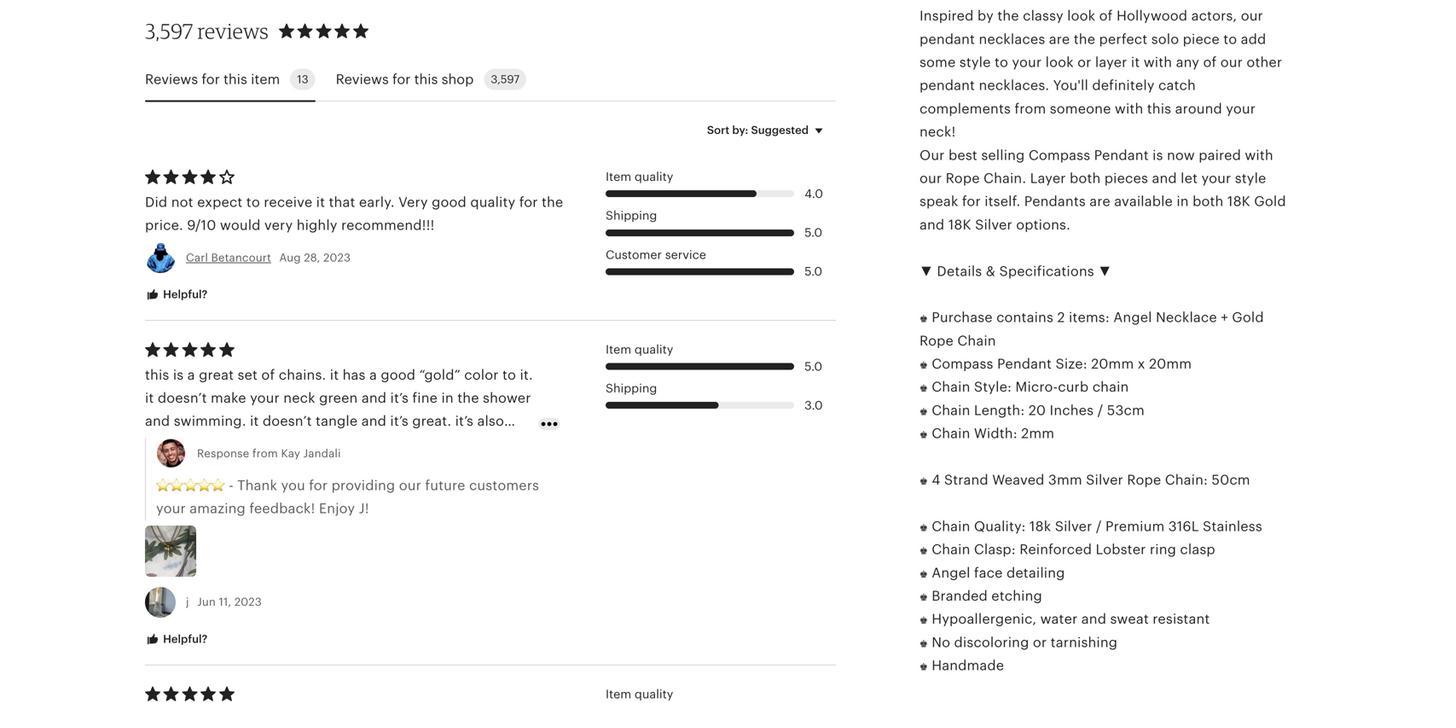 Task type: vqa. For each thing, say whether or not it's contained in the screenshot.
OUT
no



Task type: locate. For each thing, give the bounding box(es) containing it.
316l
[[1169, 519, 1199, 534]]

1 vertical spatial item quality
[[606, 343, 674, 356]]

-
[[229, 478, 234, 493]]

1 vertical spatial item
[[606, 343, 632, 356]]

/
[[1098, 403, 1104, 418], [1096, 519, 1102, 534]]

1 vertical spatial 5.0
[[805, 265, 823, 278]]

1 horizontal spatial 20mm
[[1149, 356, 1192, 372]]

2 horizontal spatial and
[[1152, 171, 1177, 186]]

2 5.0 from the top
[[805, 265, 823, 278]]

0 vertical spatial pendant
[[1094, 147, 1149, 163]]

2 vertical spatial the
[[542, 195, 564, 210]]

1 vertical spatial or
[[1033, 635, 1047, 650]]

▼
[[920, 263, 934, 279], [1098, 263, 1112, 279]]

are down classy
[[1049, 31, 1070, 47]]

branded
[[932, 588, 988, 604]]

or
[[1078, 55, 1092, 70], [1033, 635, 1047, 650]]

from
[[1015, 101, 1046, 116], [252, 447, 278, 460]]

item for 4.0
[[606, 170, 632, 184]]

perfect
[[1100, 31, 1148, 47]]

2 item quality from the top
[[606, 343, 674, 356]]

0 vertical spatial are
[[1049, 31, 1070, 47]]

helpful? button down j
[[132, 624, 220, 655]]

the for inspired by the classy look of hollywood actors,  our pendant necklaces are the perfect solo piece to add some style to your look or layer it with any of our other pendant necklaces. you'll definitely catch complements from someone with this around your neck! our best selling compass pendant is now paired with our rope chain. layer both pieces and let your style speak for itself. pendants are available in both 18k gold and 18k silver options.
[[1074, 31, 1096, 47]]

1 vertical spatial to
[[995, 55, 1009, 70]]

with down solo
[[1144, 55, 1173, 70]]

+
[[1221, 310, 1229, 325]]

2023 right 11,
[[234, 596, 262, 609]]

for
[[202, 72, 220, 87], [393, 72, 411, 87], [962, 194, 981, 209], [519, 195, 538, 210], [309, 478, 328, 493]]

♚ 4 strand weaved 3mm silver rope chain: 50cm
[[920, 472, 1251, 488]]

2 vertical spatial 5.0
[[805, 359, 823, 373]]

it left that
[[316, 195, 325, 210]]

tab list containing reviews for this item
[[145, 59, 836, 102]]

20mm up chain
[[1092, 356, 1134, 372]]

now
[[1167, 147, 1195, 163]]

of right any
[[1204, 55, 1217, 70]]

1 vertical spatial 3,597
[[491, 73, 520, 86]]

tarnishing
[[1051, 635, 1118, 650]]

0 horizontal spatial this
[[224, 72, 247, 87]]

etching
[[992, 588, 1043, 604]]

0 horizontal spatial reviews
[[145, 72, 198, 87]]

to
[[1224, 31, 1238, 47], [995, 55, 1009, 70], [246, 195, 260, 210]]

0 horizontal spatial pendant
[[998, 356, 1052, 372]]

options.
[[1017, 217, 1071, 232]]

0 vertical spatial shipping
[[606, 209, 657, 222]]

your right around at the right top
[[1226, 101, 1256, 116]]

0 vertical spatial 3,597
[[145, 18, 193, 44]]

5.0
[[805, 226, 823, 239], [805, 265, 823, 278], [805, 359, 823, 373]]

inches
[[1050, 403, 1094, 418]]

11 ♚ from the top
[[920, 612, 928, 627]]

and
[[1152, 171, 1177, 186], [920, 217, 945, 232], [1082, 612, 1107, 627]]

0 vertical spatial pendant
[[920, 31, 975, 47]]

1 helpful? from the top
[[160, 288, 208, 301]]

1 vertical spatial it
[[316, 195, 325, 210]]

⭐️⭐️⭐️⭐️⭐️
[[156, 478, 225, 493]]

expect
[[197, 195, 243, 210]]

both right the in
[[1193, 194, 1224, 209]]

it right layer
[[1131, 55, 1140, 70]]

j
[[186, 596, 189, 609]]

0 vertical spatial 18k
[[1228, 194, 1251, 209]]

tab list
[[145, 59, 836, 102]]

carl betancourt aug 28, 2023
[[186, 251, 351, 264]]

1 horizontal spatial 3,597
[[491, 73, 520, 86]]

1 reviews from the left
[[145, 72, 198, 87]]

this left item
[[224, 72, 247, 87]]

10 ♚ from the top
[[920, 588, 928, 604]]

0 vertical spatial gold
[[1255, 194, 1287, 209]]

this inside inspired by the classy look of hollywood actors,  our pendant necklaces are the perfect solo piece to add some style to your look or layer it with any of our other pendant necklaces. you'll definitely catch complements from someone with this around your neck! our best selling compass pendant is now paired with our rope chain. layer both pieces and let your style speak for itself. pendants are available in both 18k gold and 18k silver options.
[[1148, 101, 1172, 116]]

1 vertical spatial compass
[[932, 356, 994, 372]]

view details of this review photo by j image
[[145, 525, 196, 577]]

1 horizontal spatial to
[[995, 55, 1009, 70]]

2 horizontal spatial to
[[1224, 31, 1238, 47]]

and up tarnishing
[[1082, 612, 1107, 627]]

1 horizontal spatial reviews
[[336, 72, 389, 87]]

0 vertical spatial style
[[960, 55, 991, 70]]

to left add
[[1224, 31, 1238, 47]]

0 vertical spatial both
[[1070, 171, 1101, 186]]

rope down the purchase
[[920, 333, 954, 348]]

gold inside ♚ purchase contains 2 items: angel necklace + gold rope chain ♚ compass pendant size: 20mm x 20mm ♚ chain style: micro-curb chain ♚ chain length: 20 inches / 53cm ♚ chain width: 2mm
[[1232, 310, 1264, 325]]

pendant
[[1094, 147, 1149, 163], [998, 356, 1052, 372]]

angel up branded
[[932, 565, 971, 581]]

1 horizontal spatial the
[[998, 8, 1020, 24]]

detailing
[[1007, 565, 1065, 581]]

it inside inspired by the classy look of hollywood actors,  our pendant necklaces are the perfect solo piece to add some style to your look or layer it with any of our other pendant necklaces. you'll definitely catch complements from someone with this around your neck! our best selling compass pendant is now paired with our rope chain. layer both pieces and let your style speak for itself. pendants are available in both 18k gold and 18k silver options.
[[1131, 55, 1140, 70]]

shipping
[[606, 209, 657, 222], [606, 381, 657, 395]]

1 vertical spatial /
[[1096, 519, 1102, 534]]

it inside did not expect to receive it that early. very good quality for the price. 9/10 would very highly recommend!!!
[[316, 195, 325, 210]]

future
[[425, 478, 466, 493]]

0 vertical spatial look
[[1068, 8, 1096, 24]]

pendant down the some
[[920, 78, 975, 93]]

silver
[[975, 217, 1013, 232], [1086, 472, 1124, 488], [1055, 519, 1093, 534]]

2 horizontal spatial this
[[1148, 101, 1172, 116]]

actors,
[[1192, 8, 1238, 24]]

look
[[1068, 8, 1096, 24], [1046, 55, 1074, 70]]

1 ♚ from the top
[[920, 310, 928, 325]]

are down pieces
[[1090, 194, 1111, 209]]

3 5.0 from the top
[[805, 359, 823, 373]]

micro-
[[1016, 380, 1058, 395]]

the
[[998, 8, 1020, 24], [1074, 31, 1096, 47], [542, 195, 564, 210]]

2 shipping from the top
[[606, 381, 657, 395]]

face
[[974, 565, 1003, 581]]

3,597 right shop
[[491, 73, 520, 86]]

from inside inspired by the classy look of hollywood actors,  our pendant necklaces are the perfect solo piece to add some style to your look or layer it with any of our other pendant necklaces. you'll definitely catch complements from someone with this around your neck! our best selling compass pendant is now paired with our rope chain. layer both pieces and let your style speak for itself. pendants are available in both 18k gold and 18k silver options.
[[1015, 101, 1046, 116]]

chain down 4
[[932, 519, 971, 534]]

angel inside ♚ purchase contains 2 items: angel necklace + gold rope chain ♚ compass pendant size: 20mm x 20mm ♚ chain style: micro-curb chain ♚ chain length: 20 inches / 53cm ♚ chain width: 2mm
[[1114, 310, 1152, 325]]

reviews for reviews for this shop
[[336, 72, 389, 87]]

0 vertical spatial rope
[[946, 171, 980, 186]]

▼ left details
[[920, 263, 934, 279]]

with down definitely
[[1115, 101, 1144, 116]]

angel right items:
[[1114, 310, 1152, 325]]

0 horizontal spatial 3,597
[[145, 18, 193, 44]]

our up add
[[1241, 8, 1264, 24]]

0 horizontal spatial 20mm
[[1092, 356, 1134, 372]]

0 vertical spatial helpful?
[[160, 288, 208, 301]]

0 vertical spatial and
[[1152, 171, 1177, 186]]

0 vertical spatial angel
[[1114, 310, 1152, 325]]

for right good
[[519, 195, 538, 210]]

chain.
[[984, 171, 1027, 186]]

0 vertical spatial compass
[[1029, 147, 1091, 163]]

1 5.0 from the top
[[805, 226, 823, 239]]

6 ♚ from the top
[[920, 472, 928, 488]]

for right you
[[309, 478, 328, 493]]

7 ♚ from the top
[[920, 519, 928, 534]]

▼ up items:
[[1098, 263, 1112, 279]]

compass up layer
[[1029, 147, 1091, 163]]

ring
[[1150, 542, 1177, 557]]

and down speak
[[920, 217, 945, 232]]

with
[[1144, 55, 1173, 70], [1115, 101, 1144, 116], [1245, 147, 1274, 163]]

available
[[1115, 194, 1173, 209]]

reviews for reviews for this item
[[145, 72, 198, 87]]

helpful? down j
[[160, 633, 208, 645]]

chain left style:
[[932, 380, 971, 395]]

1 ▼ from the left
[[920, 263, 934, 279]]

1 horizontal spatial or
[[1078, 55, 1092, 70]]

0 horizontal spatial it
[[316, 195, 325, 210]]

0 horizontal spatial style
[[960, 55, 991, 70]]

1 vertical spatial the
[[1074, 31, 1096, 47]]

0 vertical spatial the
[[998, 8, 1020, 24]]

4 ♚ from the top
[[920, 403, 928, 418]]

2023 right 28,
[[323, 251, 351, 264]]

that
[[329, 195, 355, 210]]

this
[[224, 72, 247, 87], [414, 72, 438, 87], [1148, 101, 1172, 116]]

reinforced
[[1020, 542, 1092, 557]]

0 horizontal spatial to
[[246, 195, 260, 210]]

both right layer
[[1070, 171, 1101, 186]]

solo
[[1152, 31, 1179, 47]]

0 vertical spatial silver
[[975, 217, 1013, 232]]

18k down paired
[[1228, 194, 1251, 209]]

2 20mm from the left
[[1149, 356, 1192, 372]]

0 vertical spatial helpful? button
[[132, 279, 220, 311]]

2
[[1058, 310, 1065, 325]]

2 vertical spatial rope
[[1127, 472, 1162, 488]]

20mm right "x"
[[1149, 356, 1192, 372]]

1 vertical spatial helpful? button
[[132, 624, 220, 655]]

9/10
[[187, 218, 216, 233]]

1 item quality from the top
[[606, 170, 674, 184]]

3,597 left reviews
[[145, 18, 193, 44]]

our left future at the left of page
[[399, 478, 422, 493]]

quality
[[635, 170, 674, 184], [470, 195, 516, 210], [635, 343, 674, 356], [635, 687, 674, 701]]

add
[[1241, 31, 1267, 47]]

kay
[[281, 447, 300, 460]]

0 horizontal spatial 18k
[[949, 217, 972, 232]]

for inside inspired by the classy look of hollywood actors,  our pendant necklaces are the perfect solo piece to add some style to your look or layer it with any of our other pendant necklaces. you'll definitely catch complements from someone with this around your neck! our best selling compass pendant is now paired with our rope chain. layer both pieces and let your style speak for itself. pendants are available in both 18k gold and 18k silver options.
[[962, 194, 981, 209]]

sweat
[[1111, 612, 1149, 627]]

in
[[1177, 194, 1189, 209]]

1 horizontal spatial and
[[1082, 612, 1107, 627]]

0 vertical spatial or
[[1078, 55, 1092, 70]]

silver inside inspired by the classy look of hollywood actors,  our pendant necklaces are the perfect solo piece to add some style to your look or layer it with any of our other pendant necklaces. you'll definitely catch complements from someone with this around your neck! our best selling compass pendant is now paired with our rope chain. layer both pieces and let your style speak for itself. pendants are available in both 18k gold and 18k silver options.
[[975, 217, 1013, 232]]

hypoallergenic,
[[932, 612, 1037, 627]]

both
[[1070, 171, 1101, 186], [1193, 194, 1224, 209]]

from down necklaces.
[[1015, 101, 1046, 116]]

silver up reinforced
[[1055, 519, 1093, 534]]

shop
[[442, 72, 474, 87]]

2 vertical spatial and
[[1082, 612, 1107, 627]]

1 vertical spatial pendant
[[920, 78, 975, 93]]

betancourt
[[211, 251, 271, 264]]

4.0
[[805, 187, 823, 200]]

1 vertical spatial rope
[[920, 333, 954, 348]]

0 horizontal spatial from
[[252, 447, 278, 460]]

2 item from the top
[[606, 343, 632, 356]]

for left shop
[[393, 72, 411, 87]]

j jun 11, 2023
[[186, 596, 262, 609]]

no
[[932, 635, 951, 650]]

1 shipping from the top
[[606, 209, 657, 222]]

look right classy
[[1068, 8, 1096, 24]]

rope left 'chain:'
[[1127, 472, 1162, 488]]

0 vertical spatial 2023
[[323, 251, 351, 264]]

pendant down inspired
[[920, 31, 975, 47]]

1 pendant from the top
[[920, 31, 975, 47]]

gold
[[1255, 194, 1287, 209], [1232, 310, 1264, 325]]

the for did not expect to receive it that early. very good quality for the price. 9/10 would very highly recommend!!!
[[542, 195, 564, 210]]

very
[[399, 195, 428, 210]]

for left itself. in the right of the page
[[962, 194, 981, 209]]

0 horizontal spatial or
[[1033, 635, 1047, 650]]

0 horizontal spatial compass
[[932, 356, 994, 372]]

rope down best at right top
[[946, 171, 980, 186]]

/ down chain
[[1098, 403, 1104, 418]]

to down the necklaces
[[995, 55, 1009, 70]]

shipping for 5.0
[[606, 209, 657, 222]]

chain down the purchase
[[958, 333, 996, 348]]

length:
[[974, 403, 1025, 418]]

the inside did not expect to receive it that early. very good quality for the price. 9/10 would very highly recommend!!!
[[542, 195, 564, 210]]

silver down itself. in the right of the page
[[975, 217, 1013, 232]]

3.0
[[805, 398, 823, 412]]

♚ chain quality: 18k silver / premium 316l stainless ♚ chain clasp: reinforced lobster ring clasp ♚ angel face detailing ♚ branded etching ♚ hypoallergenic, water and sweat resistant ♚ no discoloring or tarnishing ♚ handmade
[[920, 519, 1263, 673]]

1 vertical spatial are
[[1090, 194, 1111, 209]]

0 horizontal spatial the
[[542, 195, 564, 210]]

0 vertical spatial /
[[1098, 403, 1104, 418]]

2 vertical spatial with
[[1245, 147, 1274, 163]]

3 item from the top
[[606, 687, 632, 701]]

compass
[[1029, 147, 1091, 163], [932, 356, 994, 372]]

by
[[978, 8, 994, 24]]

sort
[[707, 124, 730, 137]]

to up would
[[246, 195, 260, 210]]

pieces
[[1105, 171, 1149, 186]]

1 item from the top
[[606, 170, 632, 184]]

pendant up micro- at the bottom of the page
[[998, 356, 1052, 372]]

4
[[932, 472, 941, 488]]

weaved
[[993, 472, 1045, 488]]

chain
[[1093, 380, 1129, 395]]

3 item quality from the top
[[606, 687, 674, 701]]

3 ♚ from the top
[[920, 380, 928, 395]]

your down paired
[[1202, 171, 1232, 186]]

for down the 3,597 reviews
[[202, 72, 220, 87]]

compass up style:
[[932, 356, 994, 372]]

aug
[[279, 251, 301, 264]]

this left shop
[[414, 72, 438, 87]]

item quality for 5.0
[[606, 343, 674, 356]]

0 vertical spatial 5.0
[[805, 226, 823, 239]]

♚ purchase contains 2 items: angel necklace + gold rope chain ♚ compass pendant size: 20mm x 20mm ♚ chain style: micro-curb chain ♚ chain length: 20 inches / 53cm ♚ chain width: 2mm
[[920, 310, 1264, 441]]

j link
[[186, 596, 189, 609]]

0 vertical spatial with
[[1144, 55, 1173, 70]]

your down ⭐️⭐️⭐️⭐️⭐️ at the left bottom
[[156, 501, 186, 516]]

silver right 3mm
[[1086, 472, 1124, 488]]

1 horizontal spatial ▼
[[1098, 263, 1112, 279]]

/ up lobster
[[1096, 519, 1102, 534]]

5.0 for quality
[[805, 359, 823, 373]]

helpful? down carl
[[160, 288, 208, 301]]

pendant up pieces
[[1094, 147, 1149, 163]]

chain left the width:
[[932, 426, 971, 441]]

helpful? button
[[132, 279, 220, 311], [132, 624, 220, 655]]

jun
[[197, 596, 216, 609]]

1 horizontal spatial this
[[414, 72, 438, 87]]

speak
[[920, 194, 959, 209]]

1 vertical spatial silver
[[1086, 472, 1124, 488]]

j!
[[359, 501, 369, 516]]

style down paired
[[1235, 171, 1267, 186]]

1 vertical spatial of
[[1204, 55, 1217, 70]]

1 horizontal spatial 18k
[[1228, 194, 1251, 209]]

1 vertical spatial style
[[1235, 171, 1267, 186]]

customer service
[[606, 248, 706, 261]]

pendant inside ♚ purchase contains 2 items: angel necklace + gold rope chain ♚ compass pendant size: 20mm x 20mm ♚ chain style: micro-curb chain ♚ chain length: 20 inches / 53cm ♚ chain width: 2mm
[[998, 356, 1052, 372]]

♚
[[920, 310, 928, 325], [920, 356, 928, 372], [920, 380, 928, 395], [920, 403, 928, 418], [920, 426, 928, 441], [920, 472, 928, 488], [920, 519, 928, 534], [920, 542, 928, 557], [920, 565, 928, 581], [920, 588, 928, 604], [920, 612, 928, 627], [920, 635, 928, 650], [920, 658, 928, 673]]

5.0 for service
[[805, 265, 823, 278]]

from left kay
[[252, 447, 278, 460]]

12 ♚ from the top
[[920, 635, 928, 650]]

quality inside did not expect to receive it that early. very good quality for the price. 9/10 would very highly recommend!!!
[[470, 195, 516, 210]]

1 horizontal spatial compass
[[1029, 147, 1091, 163]]

1 20mm from the left
[[1092, 356, 1134, 372]]

with right paired
[[1245, 147, 1274, 163]]

amazing
[[190, 501, 246, 516]]

1 vertical spatial shipping
[[606, 381, 657, 395]]

our
[[1241, 8, 1264, 24], [1221, 55, 1243, 70], [920, 171, 942, 186], [399, 478, 422, 493]]

this down catch
[[1148, 101, 1172, 116]]

reviews right 13
[[336, 72, 389, 87]]

or down water on the bottom right of the page
[[1033, 635, 1047, 650]]

reviews down the 3,597 reviews
[[145, 72, 198, 87]]

1 horizontal spatial angel
[[1114, 310, 1152, 325]]

and down is
[[1152, 171, 1177, 186]]

1 horizontal spatial it
[[1131, 55, 1140, 70]]

0 vertical spatial from
[[1015, 101, 1046, 116]]

1 horizontal spatial pendant
[[1094, 147, 1149, 163]]

2 vertical spatial item
[[606, 687, 632, 701]]

1 vertical spatial 18k
[[949, 217, 972, 232]]

style right the some
[[960, 55, 991, 70]]

quality:
[[974, 519, 1026, 534]]

1 vertical spatial both
[[1193, 194, 1224, 209]]

0 horizontal spatial angel
[[932, 565, 971, 581]]

necklaces.
[[979, 78, 1050, 93]]

look up you'll
[[1046, 55, 1074, 70]]

2 vertical spatial to
[[246, 195, 260, 210]]

other
[[1247, 55, 1283, 70]]

0 horizontal spatial are
[[1049, 31, 1070, 47]]

2 vertical spatial silver
[[1055, 519, 1093, 534]]

2 reviews from the left
[[336, 72, 389, 87]]

0 horizontal spatial ▼
[[920, 263, 934, 279]]

0 vertical spatial item
[[606, 170, 632, 184]]

▼ details & specifications ▼
[[920, 263, 1112, 279]]

of up perfect
[[1100, 8, 1113, 24]]

helpful? button down carl
[[132, 279, 220, 311]]

0 horizontal spatial 2023
[[234, 596, 262, 609]]

2 horizontal spatial the
[[1074, 31, 1096, 47]]

1 vertical spatial and
[[920, 217, 945, 232]]

or left layer
[[1078, 55, 1092, 70]]

18k down speak
[[949, 217, 972, 232]]

you'll
[[1054, 78, 1089, 93]]

style:
[[974, 380, 1012, 395]]



Task type: describe. For each thing, give the bounding box(es) containing it.
⭐️⭐️⭐️⭐️⭐️ - thank you for providing our future customers your amazing feedback! enjoy j!
[[156, 478, 539, 516]]

classy
[[1023, 8, 1064, 24]]

definitely
[[1093, 78, 1155, 93]]

1 vertical spatial 2023
[[234, 596, 262, 609]]

jandali
[[303, 447, 341, 460]]

chain left length: at the right bottom of the page
[[932, 403, 971, 418]]

0 vertical spatial to
[[1224, 31, 1238, 47]]

complements
[[920, 101, 1011, 116]]

someone
[[1050, 101, 1111, 116]]

customer
[[606, 248, 662, 261]]

for inside did not expect to receive it that early. very good quality for the price. 9/10 would very highly recommend!!!
[[519, 195, 538, 210]]

shipping for 3.0
[[606, 381, 657, 395]]

best
[[949, 147, 978, 163]]

hollywood
[[1117, 8, 1188, 24]]

/ inside ♚ chain quality: 18k silver / premium 316l stainless ♚ chain clasp: reinforced lobster ring clasp ♚ angel face detailing ♚ branded etching ♚ hypoallergenic, water and sweat resistant ♚ no discoloring or tarnishing ♚ handmade
[[1096, 519, 1102, 534]]

this for shop
[[414, 72, 438, 87]]

0 horizontal spatial and
[[920, 217, 945, 232]]

our down our
[[920, 171, 942, 186]]

strand
[[944, 472, 989, 488]]

good
[[432, 195, 467, 210]]

to inside did not expect to receive it that early. very good quality for the price. 9/10 would very highly recommend!!!
[[246, 195, 260, 210]]

0 horizontal spatial of
[[1100, 8, 1113, 24]]

13
[[297, 73, 309, 86]]

&
[[986, 263, 996, 279]]

discoloring
[[954, 635, 1029, 650]]

handmade
[[932, 658, 1005, 673]]

did
[[145, 195, 168, 210]]

rope inside inspired by the classy look of hollywood actors,  our pendant necklaces are the perfect solo piece to add some style to your look or layer it with any of our other pendant necklaces. you'll definitely catch complements from someone with this around your neck! our best selling compass pendant is now paired with our rope chain. layer both pieces and let your style speak for itself. pendants are available in both 18k gold and 18k silver options.
[[946, 171, 980, 186]]

service
[[665, 248, 706, 261]]

compass inside inspired by the classy look of hollywood actors,  our pendant necklaces are the perfect solo piece to add some style to your look or layer it with any of our other pendant necklaces. you'll definitely catch complements from someone with this around your neck! our best selling compass pendant is now paired with our rope chain. layer both pieces and let your style speak for itself. pendants are available in both 18k gold and 18k silver options.
[[1029, 147, 1091, 163]]

9 ♚ from the top
[[920, 565, 928, 581]]

1 helpful? button from the top
[[132, 279, 220, 311]]

any
[[1176, 55, 1200, 70]]

this for item
[[224, 72, 247, 87]]

1 horizontal spatial both
[[1193, 194, 1224, 209]]

2 ▼ from the left
[[1098, 263, 1112, 279]]

1 horizontal spatial are
[[1090, 194, 1111, 209]]

some
[[920, 55, 956, 70]]

resistant
[[1153, 612, 1210, 627]]

our
[[920, 147, 945, 163]]

our inside ⭐️⭐️⭐️⭐️⭐️ - thank you for providing our future customers your amazing feedback! enjoy j!
[[399, 478, 422, 493]]

2 helpful? button from the top
[[132, 624, 220, 655]]

20
[[1029, 403, 1046, 418]]

or inside ♚ chain quality: 18k silver / premium 316l stainless ♚ chain clasp: reinforced lobster ring clasp ♚ angel face detailing ♚ branded etching ♚ hypoallergenic, water and sweat resistant ♚ no discoloring or tarnishing ♚ handmade
[[1033, 635, 1047, 650]]

5 ♚ from the top
[[920, 426, 928, 441]]

1 horizontal spatial of
[[1204, 55, 1217, 70]]

item
[[251, 72, 280, 87]]

your inside ⭐️⭐️⭐️⭐️⭐️ - thank you for providing our future customers your amazing feedback! enjoy j!
[[156, 501, 186, 516]]

necklace
[[1156, 310, 1218, 325]]

reviews
[[197, 18, 269, 44]]

18k
[[1030, 519, 1052, 534]]

for inside ⭐️⭐️⭐️⭐️⭐️ - thank you for providing our future customers your amazing feedback! enjoy j!
[[309, 478, 328, 493]]

item quality for 4.0
[[606, 170, 674, 184]]

response
[[197, 447, 249, 460]]

premium
[[1106, 519, 1165, 534]]

0 horizontal spatial both
[[1070, 171, 1101, 186]]

compass inside ♚ purchase contains 2 items: angel necklace + gold rope chain ♚ compass pendant size: 20mm x 20mm ♚ chain style: micro-curb chain ♚ chain length: 20 inches / 53cm ♚ chain width: 2mm
[[932, 356, 994, 372]]

our down add
[[1221, 55, 1243, 70]]

carl
[[186, 251, 208, 264]]

details
[[937, 263, 982, 279]]

specifications
[[1000, 263, 1095, 279]]

response from kay jandali
[[197, 447, 341, 460]]

contains
[[997, 310, 1054, 325]]

thank
[[237, 478, 277, 493]]

rope inside ♚ purchase contains 2 items: angel necklace + gold rope chain ♚ compass pendant size: 20mm x 20mm ♚ chain style: micro-curb chain ♚ chain length: 20 inches / 53cm ♚ chain width: 2mm
[[920, 333, 954, 348]]

did not expect to receive it that early. very good quality for the price. 9/10 would very highly recommend!!!
[[145, 195, 564, 233]]

chain left 'clasp:'
[[932, 542, 971, 557]]

lobster
[[1096, 542, 1146, 557]]

necklaces
[[979, 31, 1046, 47]]

1 horizontal spatial 2023
[[323, 251, 351, 264]]

clasp
[[1180, 542, 1216, 557]]

receive
[[264, 195, 313, 210]]

item for 5.0
[[606, 343, 632, 356]]

2 pendant from the top
[[920, 78, 975, 93]]

is
[[1153, 147, 1164, 163]]

providing
[[332, 478, 395, 493]]

13 ♚ from the top
[[920, 658, 928, 673]]

1 vertical spatial with
[[1115, 101, 1144, 116]]

angel inside ♚ chain quality: 18k silver / premium 316l stainless ♚ chain clasp: reinforced lobster ring clasp ♚ angel face detailing ♚ branded etching ♚ hypoallergenic, water and sweat resistant ♚ no discoloring or tarnishing ♚ handmade
[[932, 565, 971, 581]]

2 helpful? from the top
[[160, 633, 208, 645]]

53cm
[[1107, 403, 1145, 418]]

catch
[[1159, 78, 1196, 93]]

early.
[[359, 195, 395, 210]]

highly
[[297, 218, 338, 233]]

3mm
[[1049, 472, 1083, 488]]

1 vertical spatial look
[[1046, 55, 1074, 70]]

gold inside inspired by the classy look of hollywood actors,  our pendant necklaces are the perfect solo piece to add some style to your look or layer it with any of our other pendant necklaces. you'll definitely catch complements from someone with this around your neck! our best selling compass pendant is now paired with our rope chain. layer both pieces and let your style speak for itself. pendants are available in both 18k gold and 18k silver options.
[[1255, 194, 1287, 209]]

recommend!!!
[[341, 218, 435, 233]]

stainless
[[1203, 519, 1263, 534]]

carl betancourt link
[[186, 251, 271, 264]]

pendant inside inspired by the classy look of hollywood actors,  our pendant necklaces are the perfect solo piece to add some style to your look or layer it with any of our other pendant necklaces. you'll definitely catch complements from someone with this around your neck! our best selling compass pendant is now paired with our rope chain. layer both pieces and let your style speak for itself. pendants are available in both 18k gold and 18k silver options.
[[1094, 147, 1149, 163]]

inspired by the classy look of hollywood actors,  our pendant necklaces are the perfect solo piece to add some style to your look or layer it with any of our other pendant necklaces. you'll definitely catch complements from someone with this around your neck! our best selling compass pendant is now paired with our rope chain. layer both pieces and let your style speak for itself. pendants are available in both 18k gold and 18k silver options.
[[920, 8, 1287, 232]]

piece
[[1183, 31, 1220, 47]]

paired
[[1199, 147, 1242, 163]]

1 horizontal spatial style
[[1235, 171, 1267, 186]]

reviews for this shop
[[336, 72, 474, 87]]

28,
[[304, 251, 320, 264]]

silver inside ♚ chain quality: 18k silver / premium 316l stainless ♚ chain clasp: reinforced lobster ring clasp ♚ angel face detailing ♚ branded etching ♚ hypoallergenic, water and sweat resistant ♚ no discoloring or tarnishing ♚ handmade
[[1055, 519, 1093, 534]]

your up necklaces.
[[1012, 55, 1042, 70]]

2 ♚ from the top
[[920, 356, 928, 372]]

and inside ♚ chain quality: 18k silver / premium 316l stainless ♚ chain clasp: reinforced lobster ring clasp ♚ angel face detailing ♚ branded etching ♚ hypoallergenic, water and sweat resistant ♚ no discoloring or tarnishing ♚ handmade
[[1082, 612, 1107, 627]]

feedback!
[[249, 501, 315, 516]]

price.
[[145, 218, 183, 233]]

3,597 for 3,597
[[491, 73, 520, 86]]

enjoy
[[319, 501, 355, 516]]

would
[[220, 218, 261, 233]]

items:
[[1069, 310, 1110, 325]]

clasp:
[[974, 542, 1016, 557]]

by:
[[732, 124, 749, 137]]

8 ♚ from the top
[[920, 542, 928, 557]]

sort by: suggested button
[[694, 112, 842, 148]]

or inside inspired by the classy look of hollywood actors,  our pendant necklaces are the perfect solo piece to add some style to your look or layer it with any of our other pendant necklaces. you'll definitely catch complements from someone with this around your neck! our best selling compass pendant is now paired with our rope chain. layer both pieces and let your style speak for itself. pendants are available in both 18k gold and 18k silver options.
[[1078, 55, 1092, 70]]

/ inside ♚ purchase contains 2 items: angel necklace + gold rope chain ♚ compass pendant size: 20mm x 20mm ♚ chain style: micro-curb chain ♚ chain length: 20 inches / 53cm ♚ chain width: 2mm
[[1098, 403, 1104, 418]]

3,597 for 3,597 reviews
[[145, 18, 193, 44]]

curb
[[1058, 380, 1089, 395]]

not
[[171, 195, 193, 210]]

purchase
[[932, 310, 993, 325]]

layer
[[1096, 55, 1128, 70]]



